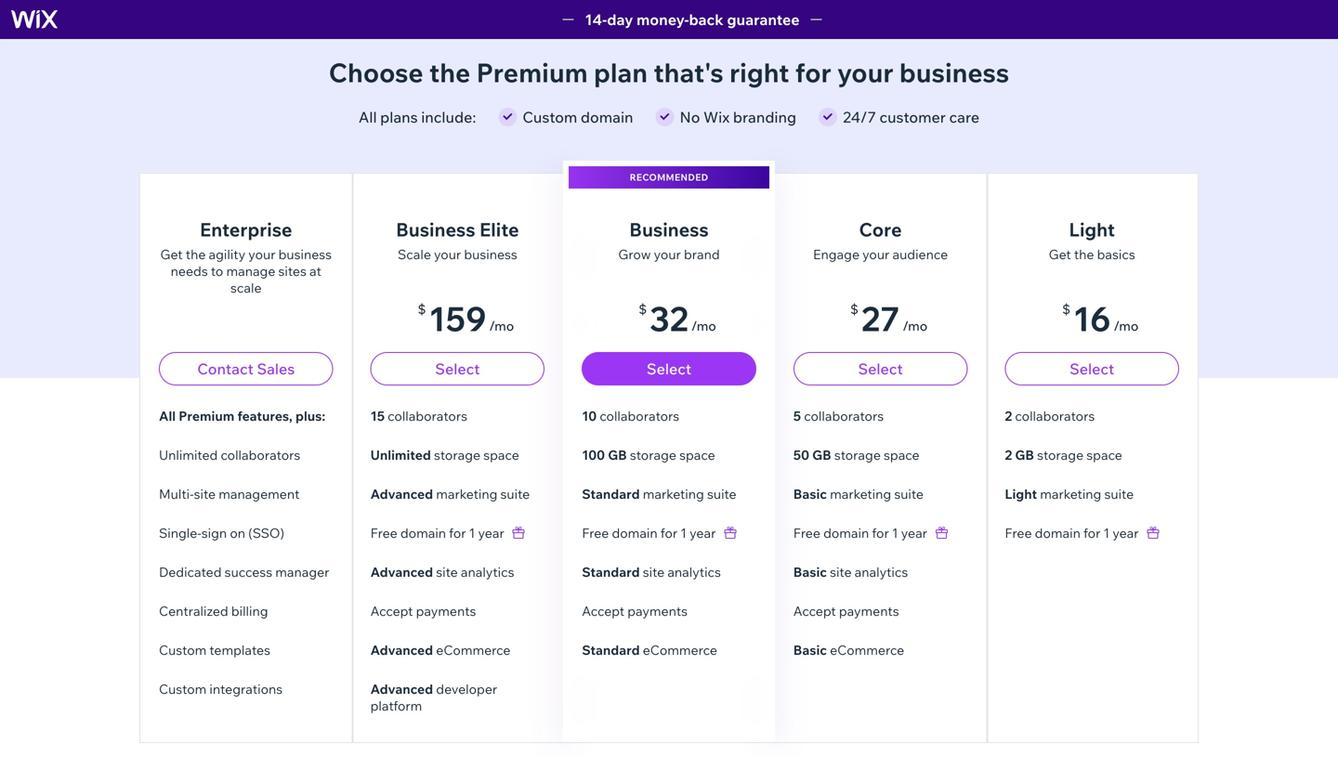Task type: locate. For each thing, give the bounding box(es) containing it.
1 vertical spatial 2
[[1005, 447, 1013, 463]]

select down 27
[[859, 360, 903, 378]]

0 horizontal spatial unlimited
[[159, 447, 218, 463]]

0 vertical spatial all
[[359, 108, 377, 126]]

to
[[211, 263, 223, 279]]

0 vertical spatial premium
[[477, 56, 588, 89]]

premium
[[477, 56, 588, 89], [179, 408, 235, 424]]

light for light marketing suite
[[1005, 486, 1038, 502]]

4 select from the left
[[1070, 360, 1115, 378]]

marketing for standard
[[643, 486, 704, 502]]

2 vertical spatial basic
[[794, 642, 827, 659]]

unlimited down the 15 collaborators
[[371, 447, 431, 463]]

1 select button from the left
[[371, 352, 545, 386]]

1 standard from the top
[[582, 486, 640, 502]]

developer
[[436, 681, 498, 698]]

2 space from the left
[[680, 447, 716, 463]]

1 storage from the left
[[434, 447, 481, 463]]

select button down 32
[[582, 352, 757, 386]]

storage for 100 gb
[[630, 447, 677, 463]]

light
[[1069, 218, 1116, 241], [1005, 486, 1038, 502]]

3 /mo from the left
[[903, 318, 928, 334]]

1 vertical spatial standard
[[582, 564, 640, 581]]

0 horizontal spatial all
[[159, 408, 176, 424]]

3 select from the left
[[859, 360, 903, 378]]

1 $ from the left
[[418, 301, 426, 317]]

get up needs
[[160, 246, 183, 263]]

2 suite from the left
[[707, 486, 737, 502]]

standard down standard site analytics at the bottom of page
[[582, 642, 640, 659]]

select down the 16
[[1070, 360, 1115, 378]]

manager
[[275, 564, 330, 581]]

1 down light marketing suite
[[1104, 525, 1110, 542]]

$ inside $ 159 /mo
[[418, 301, 426, 317]]

16
[[1074, 297, 1111, 340]]

3 gb from the left
[[1016, 447, 1035, 463]]

marketing for light
[[1041, 486, 1102, 502]]

0 vertical spatial 2
[[1005, 408, 1013, 424]]

get inside enterprise get the agility your business needs to manage sites at scale
[[160, 246, 183, 263]]

year down light marketing suite
[[1113, 525, 1139, 542]]

your right scale
[[434, 246, 461, 263]]

payments down standard site analytics at the bottom of page
[[628, 603, 688, 620]]

2 $ from the left
[[639, 301, 647, 317]]

scale
[[398, 246, 431, 263]]

1 vertical spatial light
[[1005, 486, 1038, 502]]

business up the at
[[279, 246, 332, 263]]

standard for ecommerce
[[582, 642, 640, 659]]

2 vertical spatial custom
[[159, 681, 207, 698]]

$ 27 /mo
[[851, 297, 928, 340]]

1 horizontal spatial unlimited
[[371, 447, 431, 463]]

0 horizontal spatial premium
[[179, 408, 235, 424]]

all
[[359, 108, 377, 126], [159, 408, 176, 424]]

free up basic site analytics
[[794, 525, 821, 542]]

accept payments up standard ecommerce at bottom
[[582, 603, 688, 620]]

/mo inside $ 16 /mo
[[1114, 318, 1139, 334]]

/mo inside the $ 27 /mo
[[903, 318, 928, 334]]

marketing down 50 gb storage space
[[830, 486, 892, 502]]

4 $ from the left
[[1063, 301, 1071, 317]]

1 vertical spatial custom
[[159, 642, 207, 659]]

0 horizontal spatial light
[[1005, 486, 1038, 502]]

multi-
[[159, 486, 194, 502]]

2 down 2 collaborators
[[1005, 447, 1013, 463]]

1 accept payments from the left
[[371, 603, 476, 620]]

2 1 from the left
[[681, 525, 687, 542]]

domain
[[581, 108, 634, 126], [401, 525, 446, 542], [612, 525, 658, 542], [824, 525, 869, 542], [1035, 525, 1081, 542]]

0 horizontal spatial gb
[[608, 447, 627, 463]]

2 for 2 gb
[[1005, 447, 1013, 463]]

1 marketing from the left
[[436, 486, 498, 502]]

0 horizontal spatial accept payments
[[371, 603, 476, 620]]

the
[[429, 56, 471, 89], [186, 246, 206, 263], [1075, 246, 1095, 263]]

1 horizontal spatial light
[[1069, 218, 1116, 241]]

$ inside the $ 27 /mo
[[851, 301, 859, 317]]

suite
[[501, 486, 530, 502], [707, 486, 737, 502], [895, 486, 924, 502], [1105, 486, 1134, 502]]

storage up basic marketing suite
[[835, 447, 881, 463]]

2 horizontal spatial gb
[[1016, 447, 1035, 463]]

0 vertical spatial basic
[[794, 486, 827, 502]]

accept payments up basic ecommerce
[[794, 603, 900, 620]]

collaborators up 50 gb storage space
[[804, 408, 884, 424]]

basic for marketing suite
[[794, 486, 827, 502]]

$ for 16
[[1063, 301, 1071, 317]]

needs
[[171, 263, 208, 279]]

business for grow
[[630, 218, 709, 241]]

marketing down 2 gb storage space
[[1041, 486, 1102, 502]]

analytics
[[461, 564, 515, 581], [668, 564, 721, 581], [855, 564, 909, 581]]

marketing
[[436, 486, 498, 502], [643, 486, 704, 502], [830, 486, 892, 502], [1041, 486, 1102, 502]]

$ for 27
[[851, 301, 859, 317]]

0 horizontal spatial business
[[396, 218, 476, 241]]

2 2 from the top
[[1005, 447, 1013, 463]]

/mo inside $ 159 /mo
[[489, 318, 514, 334]]

business inside business elite scale your business
[[464, 246, 518, 263]]

/mo right the 16
[[1114, 318, 1139, 334]]

premium up unlimited collaborators
[[179, 408, 235, 424]]

gb right 100
[[608, 447, 627, 463]]

0 horizontal spatial payments
[[416, 603, 476, 620]]

plus:
[[296, 408, 326, 424]]

1 payments from the left
[[416, 603, 476, 620]]

2 select from the left
[[647, 360, 692, 378]]

the up needs
[[186, 246, 206, 263]]

3 analytics from the left
[[855, 564, 909, 581]]

business inside business grow your brand
[[630, 218, 709, 241]]

3 advanced from the top
[[371, 642, 433, 659]]

2 ecommerce from the left
[[643, 642, 718, 659]]

suite for advanced marketing suite
[[501, 486, 530, 502]]

1 1 from the left
[[469, 525, 475, 542]]

basic
[[794, 486, 827, 502], [794, 564, 827, 581], [794, 642, 827, 659]]

basic site analytics
[[794, 564, 909, 581]]

the for enterprise
[[186, 246, 206, 263]]

27
[[862, 297, 900, 340]]

3 suite from the left
[[895, 486, 924, 502]]

1 horizontal spatial business
[[630, 218, 709, 241]]

gb
[[608, 447, 627, 463], [813, 447, 832, 463], [1016, 447, 1035, 463]]

10 collaborators
[[582, 408, 680, 424]]

1 get from the left
[[160, 246, 183, 263]]

2 standard from the top
[[582, 564, 640, 581]]

suite down unlimited storage space
[[501, 486, 530, 502]]

accept payments up advanced ecommerce
[[371, 603, 476, 620]]

1 horizontal spatial all
[[359, 108, 377, 126]]

basic down 50
[[794, 486, 827, 502]]

2 horizontal spatial accept payments
[[794, 603, 900, 620]]

/mo for 27
[[903, 318, 928, 334]]

$ left 27
[[851, 301, 859, 317]]

payments down basic site analytics
[[839, 603, 900, 620]]

storage up light marketing suite
[[1038, 447, 1084, 463]]

1 select from the left
[[435, 360, 480, 378]]

free domain for 1 year down basic marketing suite
[[794, 525, 928, 542]]

all up unlimited collaborators
[[159, 408, 176, 424]]

1 accept from the left
[[371, 603, 413, 620]]

advanced for ecommerce
[[371, 642, 433, 659]]

4 space from the left
[[1087, 447, 1123, 463]]

money-
[[637, 10, 689, 29]]

free domain for 1 year down light marketing suite
[[1005, 525, 1139, 542]]

space up light marketing suite
[[1087, 447, 1123, 463]]

1 ecommerce from the left
[[436, 642, 511, 659]]

3 marketing from the left
[[830, 486, 892, 502]]

4 storage from the left
[[1038, 447, 1084, 463]]

0 horizontal spatial accept
[[371, 603, 413, 620]]

space up standard marketing suite on the bottom of page
[[680, 447, 716, 463]]

/mo right 27
[[903, 318, 928, 334]]

dedicated
[[159, 564, 222, 581]]

suite down 50 gb storage space
[[895, 486, 924, 502]]

1 basic from the top
[[794, 486, 827, 502]]

domain up advanced site analytics
[[401, 525, 446, 542]]

space up advanced marketing suite
[[484, 447, 519, 463]]

$ 32 /mo
[[639, 297, 717, 340]]

3 payments from the left
[[839, 603, 900, 620]]

free down light marketing suite
[[1005, 525, 1032, 542]]

2 business from the left
[[630, 218, 709, 241]]

3 space from the left
[[884, 447, 920, 463]]

3 accept from the left
[[794, 603, 836, 620]]

1 down basic marketing suite
[[892, 525, 899, 542]]

site up sign
[[194, 486, 216, 502]]

4 suite from the left
[[1105, 486, 1134, 502]]

50
[[794, 447, 810, 463]]

2 basic from the top
[[794, 564, 827, 581]]

for down basic marketing suite
[[872, 525, 889, 542]]

1 /mo from the left
[[489, 318, 514, 334]]

all premium features, plus:
[[159, 408, 326, 424]]

2
[[1005, 408, 1013, 424], [1005, 447, 1013, 463]]

marketing down unlimited storage space
[[436, 486, 498, 502]]

suite down 100 gb storage space
[[707, 486, 737, 502]]

1 horizontal spatial gb
[[813, 447, 832, 463]]

4 advanced from the top
[[371, 681, 433, 698]]

get left basics
[[1049, 246, 1072, 263]]

basic ecommerce
[[794, 642, 905, 659]]

business grow your brand
[[619, 218, 720, 263]]

standard up standard ecommerce at bottom
[[582, 564, 640, 581]]

accept
[[371, 603, 413, 620], [582, 603, 625, 620], [794, 603, 836, 620]]

1 horizontal spatial payments
[[628, 603, 688, 620]]

2 accept payments from the left
[[582, 603, 688, 620]]

management
[[219, 486, 300, 502]]

collaborators up 100 gb storage space
[[600, 408, 680, 424]]

sites
[[278, 263, 307, 279]]

2 advanced from the top
[[371, 564, 433, 581]]

for
[[796, 56, 832, 89], [449, 525, 466, 542], [661, 525, 678, 542], [872, 525, 889, 542], [1084, 525, 1101, 542]]

1 horizontal spatial ecommerce
[[643, 642, 718, 659]]

1 horizontal spatial analytics
[[668, 564, 721, 581]]

ecommerce
[[436, 642, 511, 659], [643, 642, 718, 659], [830, 642, 905, 659]]

2 horizontal spatial accept
[[794, 603, 836, 620]]

light down 2 gb storage space
[[1005, 486, 1038, 502]]

the up include:
[[429, 56, 471, 89]]

3 $ from the left
[[851, 301, 859, 317]]

1 2 from the top
[[1005, 408, 1013, 424]]

2 up 2 gb storage space
[[1005, 408, 1013, 424]]

1 horizontal spatial accept payments
[[582, 603, 688, 620]]

1 analytics from the left
[[461, 564, 515, 581]]

1 horizontal spatial premium
[[477, 56, 588, 89]]

advanced for site analytics
[[371, 564, 433, 581]]

free up standard site analytics at the bottom of page
[[582, 525, 609, 542]]

site
[[194, 486, 216, 502], [436, 564, 458, 581], [643, 564, 665, 581], [830, 564, 852, 581]]

get inside the light get the basics
[[1049, 246, 1072, 263]]

1 vertical spatial premium
[[179, 408, 235, 424]]

the inside the light get the basics
[[1075, 246, 1095, 263]]

light get the basics
[[1049, 218, 1136, 263]]

$
[[418, 301, 426, 317], [639, 301, 647, 317], [851, 301, 859, 317], [1063, 301, 1071, 317]]

/mo right 159
[[489, 318, 514, 334]]

/mo inside $ 32 /mo
[[692, 318, 717, 334]]

$ for 32
[[639, 301, 647, 317]]

payments
[[416, 603, 476, 620], [628, 603, 688, 620], [839, 603, 900, 620]]

$ left 32
[[639, 301, 647, 317]]

site up basic ecommerce
[[830, 564, 852, 581]]

your up manage
[[248, 246, 276, 263]]

$ left 159
[[418, 301, 426, 317]]

0 vertical spatial standard
[[582, 486, 640, 502]]

your inside business elite scale your business
[[434, 246, 461, 263]]

3 ecommerce from the left
[[830, 642, 905, 659]]

right
[[730, 56, 790, 89]]

/mo for 16
[[1114, 318, 1139, 334]]

free domain for 1 year
[[371, 525, 505, 542], [582, 525, 716, 542], [794, 525, 928, 542], [1005, 525, 1139, 542]]

contact
[[197, 360, 254, 378]]

2 storage from the left
[[630, 447, 677, 463]]

2 marketing from the left
[[643, 486, 704, 502]]

select
[[435, 360, 480, 378], [647, 360, 692, 378], [859, 360, 903, 378], [1070, 360, 1115, 378]]

light up basics
[[1069, 218, 1116, 241]]

4 /mo from the left
[[1114, 318, 1139, 334]]

0 horizontal spatial ecommerce
[[436, 642, 511, 659]]

2 analytics from the left
[[668, 564, 721, 581]]

/mo for 159
[[489, 318, 514, 334]]

site for standard
[[643, 564, 665, 581]]

$ inside $ 32 /mo
[[639, 301, 647, 317]]

storage for 2 gb
[[1038, 447, 1084, 463]]

2 get from the left
[[1049, 246, 1072, 263]]

1 year from the left
[[478, 525, 505, 542]]

domain down light marketing suite
[[1035, 525, 1081, 542]]

custom for custom domain
[[523, 108, 578, 126]]

accept up standard ecommerce at bottom
[[582, 603, 625, 620]]

storage up standard marketing suite on the bottom of page
[[630, 447, 677, 463]]

1 gb from the left
[[608, 447, 627, 463]]

2 horizontal spatial payments
[[839, 603, 900, 620]]

0 horizontal spatial get
[[160, 246, 183, 263]]

0 horizontal spatial business
[[279, 246, 332, 263]]

4 free domain for 1 year from the left
[[1005, 525, 1139, 542]]

2 horizontal spatial the
[[1075, 246, 1095, 263]]

enterprise get the agility your business needs to manage sites at scale
[[160, 218, 332, 296]]

3 accept payments from the left
[[794, 603, 900, 620]]

accept up basic ecommerce
[[794, 603, 836, 620]]

1 down advanced marketing suite
[[469, 525, 475, 542]]

accept payments
[[371, 603, 476, 620], [582, 603, 688, 620], [794, 603, 900, 620]]

free domain for 1 year up advanced site analytics
[[371, 525, 505, 542]]

business
[[396, 218, 476, 241], [630, 218, 709, 241]]

ecommerce down standard site analytics at the bottom of page
[[643, 642, 718, 659]]

select down 159
[[435, 360, 480, 378]]

2 horizontal spatial ecommerce
[[830, 642, 905, 659]]

site up standard ecommerce at bottom
[[643, 564, 665, 581]]

$ 16 /mo
[[1063, 297, 1139, 340]]

1 advanced from the top
[[371, 486, 433, 502]]

templates
[[210, 642, 270, 659]]

business inside business elite scale your business
[[396, 218, 476, 241]]

2 horizontal spatial analytics
[[855, 564, 909, 581]]

2 year from the left
[[690, 525, 716, 542]]

2 /mo from the left
[[692, 318, 717, 334]]

your down "core"
[[863, 246, 890, 263]]

1 vertical spatial basic
[[794, 564, 827, 581]]

gb right 50
[[813, 447, 832, 463]]

select button
[[371, 352, 545, 386], [582, 352, 757, 386], [794, 352, 968, 386], [1005, 352, 1180, 386]]

accept up advanced ecommerce
[[371, 603, 413, 620]]

4 select button from the left
[[1005, 352, 1180, 386]]

1 horizontal spatial get
[[1049, 246, 1072, 263]]

marketing down 100 gb storage space
[[643, 486, 704, 502]]

3 standard from the top
[[582, 642, 640, 659]]

0 horizontal spatial the
[[186, 246, 206, 263]]

free domain for 1 year up standard site analytics at the bottom of page
[[582, 525, 716, 542]]

business up the care on the top of page
[[900, 56, 1010, 89]]

standard down 100
[[582, 486, 640, 502]]

year down standard marketing suite on the bottom of page
[[690, 525, 716, 542]]

/mo
[[489, 318, 514, 334], [692, 318, 717, 334], [903, 318, 928, 334], [1114, 318, 1139, 334]]

select down 32
[[647, 360, 692, 378]]

1 horizontal spatial accept
[[582, 603, 625, 620]]

$ inside $ 16 /mo
[[1063, 301, 1071, 317]]

select button down 27
[[794, 352, 968, 386]]

suite down 2 gb storage space
[[1105, 486, 1134, 502]]

1
[[469, 525, 475, 542], [681, 525, 687, 542], [892, 525, 899, 542], [1104, 525, 1110, 542]]

your inside core engage your audience
[[863, 246, 890, 263]]

analytics down basic marketing suite
[[855, 564, 909, 581]]

1 vertical spatial all
[[159, 408, 176, 424]]

analytics down standard marketing suite on the bottom of page
[[668, 564, 721, 581]]

year down advanced marketing suite
[[478, 525, 505, 542]]

2 select button from the left
[[582, 352, 757, 386]]

business for elite
[[396, 218, 476, 241]]

3 storage from the left
[[835, 447, 881, 463]]

1 horizontal spatial the
[[429, 56, 471, 89]]

2 vertical spatial standard
[[582, 642, 640, 659]]

2 unlimited from the left
[[371, 447, 431, 463]]

1 suite from the left
[[501, 486, 530, 502]]

1 unlimited from the left
[[159, 447, 218, 463]]

collaborators for 2
[[1016, 408, 1095, 424]]

free up advanced site analytics
[[371, 525, 398, 542]]

back
[[689, 10, 724, 29]]

business up scale
[[396, 218, 476, 241]]

0 vertical spatial custom
[[523, 108, 578, 126]]

core
[[860, 218, 902, 241]]

day
[[607, 10, 633, 29]]

single-sign on (sso)
[[159, 525, 285, 542]]

get
[[160, 246, 183, 263], [1049, 246, 1072, 263]]

the left basics
[[1075, 246, 1095, 263]]

0 horizontal spatial analytics
[[461, 564, 515, 581]]

your right grow
[[654, 246, 681, 263]]

advanced
[[371, 486, 433, 502], [371, 564, 433, 581], [371, 642, 433, 659], [371, 681, 433, 698]]

business
[[900, 56, 1010, 89], [279, 246, 332, 263], [464, 246, 518, 263]]

audience
[[893, 246, 948, 263]]

0 vertical spatial light
[[1069, 218, 1116, 241]]

1 horizontal spatial business
[[464, 246, 518, 263]]

business down the elite
[[464, 246, 518, 263]]

3 basic from the top
[[794, 642, 827, 659]]

site down advanced marketing suite
[[436, 564, 458, 581]]

the inside enterprise get the agility your business needs to manage sites at scale
[[186, 246, 206, 263]]

select button down the 16
[[1005, 352, 1180, 386]]

year down basic marketing suite
[[902, 525, 928, 542]]

4 marketing from the left
[[1041, 486, 1102, 502]]

billing
[[231, 603, 268, 620]]

1 business from the left
[[396, 218, 476, 241]]

collaborators up unlimited storage space
[[388, 408, 468, 424]]

payments down advanced site analytics
[[416, 603, 476, 620]]

2 gb from the left
[[813, 447, 832, 463]]

brand
[[684, 246, 720, 263]]

light inside the light get the basics
[[1069, 218, 1116, 241]]

ecommerce down basic site analytics
[[830, 642, 905, 659]]

space up basic marketing suite
[[884, 447, 920, 463]]

2 horizontal spatial business
[[900, 56, 1010, 89]]

collaborators up 2 gb storage space
[[1016, 408, 1095, 424]]



Task type: vqa. For each thing, say whether or not it's contained in the screenshot.


Task type: describe. For each thing, give the bounding box(es) containing it.
collaborators for 15
[[388, 408, 468, 424]]

domain down plan
[[581, 108, 634, 126]]

space for 2 gb storage space
[[1087, 447, 1123, 463]]

24/7 customer care
[[843, 108, 980, 126]]

custom templates
[[159, 642, 270, 659]]

all for all plans include:
[[359, 108, 377, 126]]

24/7
[[843, 108, 877, 126]]

marketing for basic
[[830, 486, 892, 502]]

guarantee
[[727, 10, 800, 29]]

2 gb storage space
[[1005, 447, 1123, 463]]

ecommerce for standard ecommerce
[[643, 642, 718, 659]]

advanced for marketing suite
[[371, 486, 433, 502]]

suite for light marketing suite
[[1105, 486, 1134, 502]]

100
[[582, 447, 605, 463]]

dedicated success manager
[[159, 564, 330, 581]]

1 space from the left
[[484, 447, 519, 463]]

all for all premium features, plus:
[[159, 408, 176, 424]]

5
[[794, 408, 801, 424]]

standard site analytics
[[582, 564, 721, 581]]

standard for marketing suite
[[582, 486, 640, 502]]

no
[[680, 108, 700, 126]]

basic marketing suite
[[794, 486, 924, 502]]

customer
[[880, 108, 946, 126]]

business inside enterprise get the agility your business needs to manage sites at scale
[[279, 246, 332, 263]]

for down standard marketing suite on the bottom of page
[[661, 525, 678, 542]]

15 collaborators
[[371, 408, 468, 424]]

your inside enterprise get the agility your business needs to manage sites at scale
[[248, 246, 276, 263]]

(sso)
[[248, 525, 285, 542]]

no wix branding
[[680, 108, 797, 126]]

gb for 50 gb
[[813, 447, 832, 463]]

multi-site management
[[159, 486, 300, 502]]

core engage your audience
[[813, 218, 948, 263]]

choose
[[329, 56, 424, 89]]

light marketing suite
[[1005, 486, 1134, 502]]

collaborators up management on the left bottom of the page
[[221, 447, 301, 463]]

2 for 2
[[1005, 408, 1013, 424]]

developer platform
[[371, 681, 498, 714]]

advanced site analytics
[[371, 564, 515, 581]]

3 free domain for 1 year from the left
[[794, 525, 928, 542]]

scale
[[231, 280, 262, 296]]

advanced marketing suite
[[371, 486, 530, 502]]

advanced ecommerce
[[371, 642, 511, 659]]

$ 159 /mo
[[418, 297, 514, 340]]

at
[[310, 263, 322, 279]]

unlimited storage space
[[371, 447, 519, 463]]

domain up basic site analytics
[[824, 525, 869, 542]]

agility
[[209, 246, 246, 263]]

$ for 159
[[418, 301, 426, 317]]

your up 24/7
[[838, 56, 894, 89]]

space for 100 gb storage space
[[680, 447, 716, 463]]

suite for basic marketing suite
[[895, 486, 924, 502]]

include:
[[421, 108, 476, 126]]

analytics for advanced site analytics
[[461, 564, 515, 581]]

5 collaborators
[[794, 408, 884, 424]]

suite for standard marketing suite
[[707, 486, 737, 502]]

basic for ecommerce
[[794, 642, 827, 659]]

/mo for 32
[[692, 318, 717, 334]]

15
[[371, 408, 385, 424]]

standard marketing suite
[[582, 486, 737, 502]]

elite
[[480, 218, 519, 241]]

centralized billing
[[159, 603, 268, 620]]

analytics for standard site analytics
[[668, 564, 721, 581]]

get for enterprise
[[160, 246, 183, 263]]

32
[[650, 297, 689, 340]]

contact sales button
[[159, 352, 333, 386]]

storage for 50 gb
[[835, 447, 881, 463]]

2 collaborators
[[1005, 408, 1095, 424]]

custom integrations
[[159, 681, 283, 698]]

success
[[225, 564, 272, 581]]

collaborators for 10
[[600, 408, 680, 424]]

4 year from the left
[[1113, 525, 1139, 542]]

ecommerce for basic ecommerce
[[830, 642, 905, 659]]

grow
[[619, 246, 651, 263]]

enterprise
[[200, 218, 292, 241]]

contact sales
[[197, 360, 295, 378]]

wix
[[704, 108, 730, 126]]

features,
[[237, 408, 293, 424]]

choose the premium plan that's right for your business
[[329, 56, 1010, 89]]

159
[[429, 297, 487, 340]]

site for advanced
[[436, 564, 458, 581]]

2 payments from the left
[[628, 603, 688, 620]]

4 free from the left
[[1005, 525, 1032, 542]]

2 free from the left
[[582, 525, 609, 542]]

unlimited for unlimited storage space
[[371, 447, 431, 463]]

engage
[[813, 246, 860, 263]]

branding
[[733, 108, 797, 126]]

for down light marketing suite
[[1084, 525, 1101, 542]]

1 free from the left
[[371, 525, 398, 542]]

centralized
[[159, 603, 228, 620]]

custom for custom integrations
[[159, 681, 207, 698]]

on
[[230, 525, 245, 542]]

ecommerce for advanced ecommerce
[[436, 642, 511, 659]]

standard ecommerce
[[582, 642, 718, 659]]

custom domain
[[523, 108, 634, 126]]

care
[[950, 108, 980, 126]]

manage
[[226, 263, 276, 279]]

platform
[[371, 698, 422, 714]]

4 1 from the left
[[1104, 525, 1110, 542]]

recommended
[[630, 172, 709, 183]]

sign
[[202, 525, 227, 542]]

gb for 2 gb
[[1016, 447, 1035, 463]]

standard for site analytics
[[582, 564, 640, 581]]

space for 50 gb storage space
[[884, 447, 920, 463]]

3 free from the left
[[794, 525, 821, 542]]

domain up standard site analytics at the bottom of page
[[612, 525, 658, 542]]

3 1 from the left
[[892, 525, 899, 542]]

14-day money-back guarantee
[[585, 10, 800, 29]]

gb for 100 gb
[[608, 447, 627, 463]]

basic for site analytics
[[794, 564, 827, 581]]

marketing for advanced
[[436, 486, 498, 502]]

2 accept from the left
[[582, 603, 625, 620]]

get for light
[[1049, 246, 1072, 263]]

collaborators for 5
[[804, 408, 884, 424]]

plans
[[380, 108, 418, 126]]

that's
[[654, 56, 724, 89]]

basics
[[1098, 246, 1136, 263]]

1 free domain for 1 year from the left
[[371, 525, 505, 542]]

3 select button from the left
[[794, 352, 968, 386]]

light for light get the basics
[[1069, 218, 1116, 241]]

site for multi-
[[194, 486, 216, 502]]

site for basic
[[830, 564, 852, 581]]

integrations
[[210, 681, 283, 698]]

2 free domain for 1 year from the left
[[582, 525, 716, 542]]

14-
[[585, 10, 607, 29]]

for right "right"
[[796, 56, 832, 89]]

custom for custom templates
[[159, 642, 207, 659]]

the for light
[[1075, 246, 1095, 263]]

50 gb storage space
[[794, 447, 920, 463]]

unlimited collaborators
[[159, 447, 301, 463]]

sales
[[257, 360, 295, 378]]

3 year from the left
[[902, 525, 928, 542]]

10
[[582, 408, 597, 424]]

unlimited for unlimited collaborators
[[159, 447, 218, 463]]

for down advanced marketing suite
[[449, 525, 466, 542]]

100 gb storage space
[[582, 447, 716, 463]]

analytics for basic site analytics
[[855, 564, 909, 581]]

all plans include:
[[359, 108, 476, 126]]

your inside business grow your brand
[[654, 246, 681, 263]]



